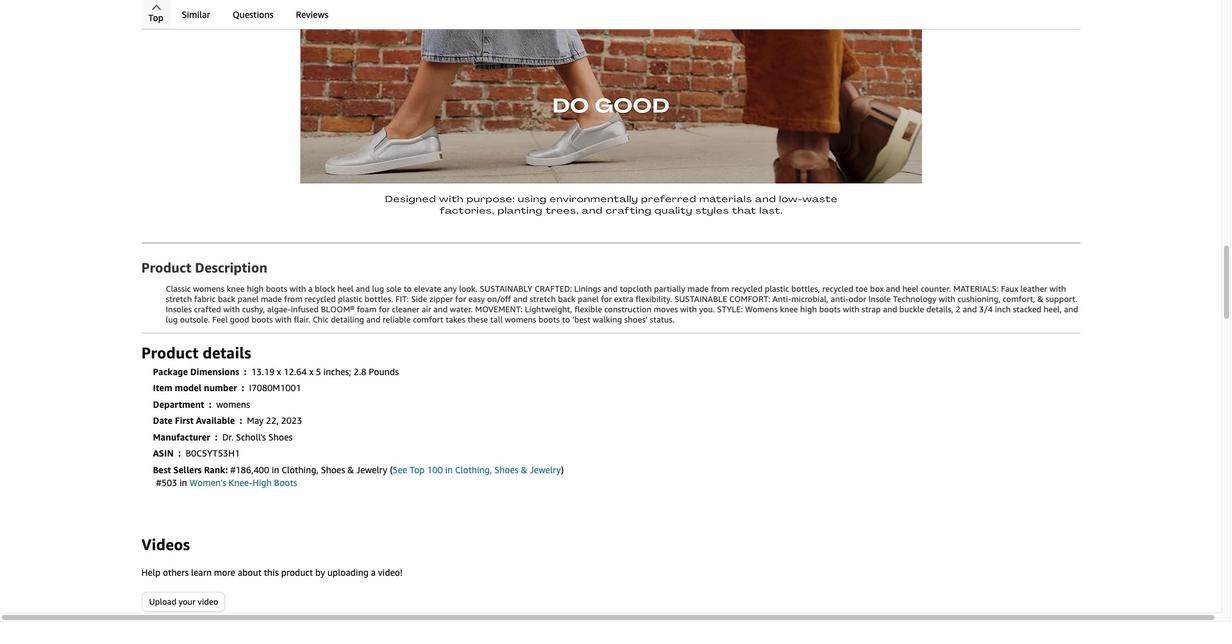 Task type: describe. For each thing, give the bounding box(es) containing it.
best
[[153, 465, 171, 475]]

2 x from the left
[[309, 366, 314, 377]]

2 horizontal spatial in
[[446, 465, 453, 475]]

0 horizontal spatial in
[[180, 477, 187, 488]]

100
[[427, 465, 443, 475]]

cleaner
[[392, 304, 420, 314]]

fit:
[[396, 294, 409, 304]]

womens inside product details package dimensions                                     ‏                                         :                                     ‎ 13.19 x 12.64 x 5 inches; 2.8 pounds item model number                                     ‏                                         :                                     ‎ i7080m1001 department                                     ‏                                         :                                     ‎ womens date first available                                     ‏                                         :                                     ‎ may 22, 2023 manufacturer                                     ‏                                         :                                     ‎ dr. scholl's shoes asin                                     ‏                                         :                                     ‎ b0c5yt53h1 best sellers rank: #186,400 in clothing, shoes & jewelry ( see top 100 in clothing, shoes & jewelry ) #503 in women's knee-high boots
[[216, 399, 250, 410]]

style:
[[718, 304, 743, 314]]

1 horizontal spatial recycled
[[732, 284, 763, 294]]

top inside product details package dimensions                                     ‏                                         :                                     ‎ 13.19 x 12.64 x 5 inches; 2.8 pounds item model number                                     ‏                                         :                                     ‎ i7080m1001 department                                     ‏                                         :                                     ‎ womens date first available                                     ‏                                         :                                     ‎ may 22, 2023 manufacturer                                     ‏                                         :                                     ‎ dr. scholl's shoes asin                                     ‏                                         :                                     ‎ b0c5yt53h1 best sellers rank: #186,400 in clothing, shoes & jewelry ( see top 100 in clothing, shoes & jewelry ) #503 in women's knee-high boots
[[410, 465, 425, 475]]

flexibility.
[[636, 294, 673, 304]]

boots left the odor
[[820, 304, 841, 314]]

1 horizontal spatial for
[[455, 294, 467, 304]]

bottles,
[[792, 284, 821, 294]]

2 stretch from the left
[[530, 294, 556, 304]]

1 horizontal spatial a
[[371, 567, 376, 578]]

boots up algae-
[[266, 284, 287, 294]]

comfort
[[413, 314, 444, 325]]

womens
[[746, 304, 778, 314]]

walking
[[593, 314, 623, 325]]

#503
[[156, 477, 177, 488]]

box
[[871, 284, 884, 294]]

knee-
[[229, 477, 253, 488]]

: up the available
[[209, 399, 212, 410]]

1 panel from the left
[[238, 294, 259, 304]]

block
[[315, 284, 335, 294]]

partially
[[654, 284, 686, 294]]

& inside 'classic womens knee high boots with a block heel and lug sole to elevate any look. sustainably crafted: linings and topcloth partially made from recycled plastic bottles, recycled toe box and heel counter. materials: faux leather with stretch fabric back panel made from recycled plastic bottles. fit: side zipper for easy on/off and stretch back panel for extra flexibility. sustainable comfort: anti-microbial, anti-odor insole technology with cushioning, comfort, & support. insoles crafted with cushy, algae-infused bloom® foam for cleaner air and water. movement: lightweight, flexible construction moves with you. style: womens knee high boots with strap and buckle details, 2 and 3/4 inch stacked heel, and lug outsole. feel good boots with flair. chic detailing and reliable comfort takes these tall womens boots to 'best walking shoes' status.'
[[1038, 294, 1044, 304]]

‏ left "13.19"
[[242, 366, 242, 377]]

22,
[[266, 415, 279, 426]]

3/4
[[980, 304, 994, 314]]

1 horizontal spatial plastic
[[765, 284, 790, 294]]

technology
[[894, 294, 937, 304]]

‏ left may
[[237, 415, 237, 426]]

and right box
[[887, 284, 901, 294]]

takes
[[446, 314, 466, 325]]

first
[[175, 415, 194, 426]]

#186,400
[[230, 465, 270, 475]]

details
[[203, 344, 251, 362]]

with up heel, at the right of page
[[1050, 284, 1067, 294]]

see
[[393, 465, 407, 475]]

: left may
[[240, 415, 242, 426]]

sustainably
[[480, 284, 533, 294]]

questions
[[233, 9, 274, 20]]

manufacturer
[[153, 432, 210, 443]]

: right asin
[[178, 448, 181, 459]]

1 vertical spatial knee
[[781, 304, 799, 314]]

support.
[[1046, 294, 1078, 304]]

videos element containing videos
[[141, 534, 1081, 555]]

women's
[[190, 477, 226, 488]]

crafted:
[[535, 284, 572, 294]]

reliable
[[383, 314, 411, 325]]

1 jewelry from the left
[[357, 465, 388, 475]]

upload your video
[[149, 596, 218, 607]]

product for description
[[141, 260, 192, 276]]

flexible
[[575, 304, 603, 314]]

item
[[153, 383, 173, 394]]

faux
[[1002, 284, 1019, 294]]

infused
[[291, 304, 319, 314]]

microbial,
[[792, 294, 829, 304]]

learn
[[191, 567, 212, 578]]

this
[[264, 567, 279, 578]]

0 horizontal spatial recycled
[[305, 294, 336, 304]]

cushioning,
[[958, 294, 1001, 304]]

and right strap
[[884, 304, 898, 314]]

lightweight,
[[525, 304, 573, 314]]

department
[[153, 399, 204, 410]]

good
[[230, 314, 249, 325]]

1 horizontal spatial &
[[521, 465, 528, 475]]

may
[[247, 415, 264, 426]]

product
[[281, 567, 313, 578]]

easy
[[469, 294, 485, 304]]

1 clothing, from the left
[[282, 465, 319, 475]]

: left "13.19"
[[244, 366, 247, 377]]

help others learn more about this product by uploading a video!
[[141, 567, 403, 578]]

with up infused
[[290, 284, 306, 294]]

video
[[198, 596, 218, 607]]

and right linings
[[604, 284, 618, 294]]

‏ right asin
[[176, 448, 176, 459]]

shoes'
[[625, 314, 648, 325]]

number
[[204, 383, 237, 394]]

'best
[[573, 314, 591, 325]]

0 horizontal spatial &
[[348, 465, 354, 475]]

side
[[411, 294, 428, 304]]

status.
[[650, 314, 675, 325]]

1 vertical spatial womens
[[505, 314, 537, 325]]

2
[[956, 304, 961, 314]]

upload your video link
[[142, 593, 225, 611]]

1 horizontal spatial shoes
[[321, 465, 345, 475]]

1 horizontal spatial to
[[562, 314, 570, 325]]

buckle
[[900, 304, 925, 314]]

your
[[179, 596, 196, 607]]

see top 100 in clothing, shoes & jewelry link
[[393, 465, 561, 475]]

fabric
[[194, 294, 216, 304]]

0 horizontal spatial high
[[247, 284, 264, 294]]

counter.
[[921, 284, 952, 294]]

boots down crafted:
[[539, 314, 560, 325]]

a inside 'classic womens knee high boots with a block heel and lug sole to elevate any look. sustainably crafted: linings and topcloth partially made from recycled plastic bottles, recycled toe box and heel counter. materials: faux leather with stretch fabric back panel made from recycled plastic bottles. fit: side zipper for easy on/off and stretch back panel for extra flexibility. sustainable comfort: anti-microbial, anti-odor insole technology with cushioning, comfort, & support. insoles crafted with cushy, algae-infused bloom® foam for cleaner air and water. movement: lightweight, flexible construction moves with you. style: womens knee high boots with strap and buckle details, 2 and 3/4 inch stacked heel, and lug outsole. feel good boots with flair. chic detailing and reliable comfort takes these tall womens boots to 'best walking shoes' status.'
[[308, 284, 313, 294]]

by
[[316, 567, 325, 578]]

0 vertical spatial knee
[[227, 284, 245, 294]]

anti-
[[773, 294, 792, 304]]

upload
[[149, 596, 177, 607]]

water.
[[450, 304, 473, 314]]

2  image from the top
[[300, 27, 923, 220]]

heel,
[[1044, 304, 1063, 314]]

flair.
[[294, 314, 311, 325]]

2 panel from the left
[[578, 294, 599, 304]]

product for details
[[141, 344, 199, 362]]

classic womens knee high boots with a block heel and lug sole to elevate any look. sustainably crafted: linings and topcloth partially made from recycled plastic bottles, recycled toe box and heel counter. materials: faux leather with stretch fabric back panel made from recycled plastic bottles. fit: side zipper for easy on/off and stretch back panel for extra flexibility. sustainable comfort: anti-microbial, anti-odor insole technology with cushioning, comfort, & support. insoles crafted with cushy, algae-infused bloom® foam for cleaner air and water. movement: lightweight, flexible construction moves with you. style: womens knee high boots with strap and buckle details, 2 and 3/4 inch stacked heel, and lug outsole. feel good boots with flair. chic detailing and reliable comfort takes these tall womens boots to 'best walking shoes' status.
[[166, 284, 1079, 325]]

2 back from the left
[[558, 294, 576, 304]]

1 vertical spatial lug
[[166, 314, 178, 325]]

look.
[[459, 284, 478, 294]]

and up 'foam'
[[356, 284, 370, 294]]

‏ left dr.
[[213, 432, 213, 443]]

product details package dimensions                                     ‏                                         :                                     ‎ 13.19 x 12.64 x 5 inches; 2.8 pounds item model number                                     ‏                                         :                                     ‎ i7080m1001 department                                     ‏                                         :                                     ‎ womens date first available                                     ‏                                         :                                     ‎ may 22, 2023 manufacturer                                     ‏                                         :                                     ‎ dr. scholl's shoes asin                                     ‏                                         :                                     ‎ b0c5yt53h1 best sellers rank: #186,400 in clothing, shoes & jewelry ( see top 100 in clothing, shoes & jewelry ) #503 in women's knee-high boots
[[141, 344, 564, 488]]



Task type: locate. For each thing, give the bounding box(es) containing it.
knee
[[227, 284, 245, 294], [781, 304, 799, 314]]

in right 100
[[446, 465, 453, 475]]

0 horizontal spatial knee
[[227, 284, 245, 294]]

1 vertical spatial product
[[141, 344, 199, 362]]

clothing,
[[282, 465, 319, 475], [455, 465, 492, 475]]

construction
[[605, 304, 652, 314]]

2 horizontal spatial recycled
[[823, 284, 854, 294]]

product up classic
[[141, 260, 192, 276]]

0 vertical spatial top
[[148, 12, 164, 23]]

comfort,
[[1003, 294, 1036, 304]]

‏ right number
[[240, 383, 240, 394]]

0 horizontal spatial top
[[148, 12, 164, 23]]

1 videos element from the top
[[141, 534, 1081, 555]]

details,
[[927, 304, 954, 314]]

sustainable
[[675, 294, 728, 304]]

0 horizontal spatial for
[[379, 304, 390, 314]]

rank:
[[204, 465, 228, 475]]

x
[[277, 366, 281, 377], [309, 366, 314, 377]]

1 x from the left
[[277, 366, 281, 377]]

1 product from the top
[[141, 260, 192, 276]]

:
[[244, 366, 247, 377], [242, 383, 244, 394], [209, 399, 212, 410], [240, 415, 242, 426], [215, 432, 218, 443], [178, 448, 181, 459]]

plastic up the womens
[[765, 284, 790, 294]]

1 back from the left
[[218, 294, 236, 304]]

1 horizontal spatial lug
[[372, 284, 384, 294]]

bottles.
[[365, 294, 394, 304]]

0 horizontal spatial shoes
[[269, 432, 293, 443]]

uploading
[[328, 567, 369, 578]]

0 horizontal spatial clothing,
[[282, 465, 319, 475]]

knee down "bottles,"
[[781, 304, 799, 314]]

1 horizontal spatial knee
[[781, 304, 799, 314]]

i7080m1001
[[249, 383, 301, 394]]

1 horizontal spatial panel
[[578, 294, 599, 304]]

1 stretch from the left
[[166, 294, 192, 304]]

from up the style:
[[711, 284, 730, 294]]

model
[[175, 383, 202, 394]]

inch
[[996, 304, 1011, 314]]

top right see at the bottom left of page
[[410, 465, 425, 475]]

12.64
[[284, 366, 307, 377]]

similar
[[182, 9, 210, 20]]

‎ down "manufacturer"
[[183, 448, 183, 459]]

0 horizontal spatial to
[[404, 284, 412, 294]]

1 horizontal spatial x
[[309, 366, 314, 377]]

x left 5
[[309, 366, 314, 377]]

boots right good
[[252, 314, 273, 325]]

‎ left "13.19"
[[249, 366, 249, 377]]

detailing
[[331, 314, 364, 325]]

bloom®
[[321, 304, 355, 314]]

video!
[[378, 567, 403, 578]]

0 vertical spatial product
[[141, 260, 192, 276]]

0 horizontal spatial lug
[[166, 314, 178, 325]]

product
[[141, 260, 192, 276], [141, 344, 199, 362]]

and
[[356, 284, 370, 294], [604, 284, 618, 294], [887, 284, 901, 294], [514, 294, 528, 304], [434, 304, 448, 314], [884, 304, 898, 314], [963, 304, 978, 314], [1065, 304, 1079, 314], [367, 314, 381, 325]]

1 heel from the left
[[338, 284, 354, 294]]

and right 2
[[963, 304, 978, 314]]

1 vertical spatial top
[[410, 465, 425, 475]]

2 product from the top
[[141, 344, 199, 362]]

pounds
[[369, 366, 399, 377]]

0 vertical spatial high
[[247, 284, 264, 294]]

& left heel, at the right of page
[[1038, 294, 1044, 304]]

strap
[[862, 304, 881, 314]]

with left flair. on the left of the page
[[275, 314, 292, 325]]

chic
[[313, 314, 329, 325]]

‎ left dr.
[[220, 432, 220, 443]]

with left you.
[[681, 304, 697, 314]]

1 horizontal spatial jewelry
[[530, 465, 561, 475]]

for
[[455, 294, 467, 304], [601, 294, 612, 304], [379, 304, 390, 314]]

boots
[[274, 477, 297, 488]]

0 vertical spatial womens
[[193, 284, 225, 294]]

stretch right the on/off
[[530, 294, 556, 304]]

recycled left toe
[[823, 284, 854, 294]]

plastic up detailing
[[338, 294, 363, 304]]

shoes left ")"
[[495, 465, 519, 475]]

and right the on/off
[[514, 294, 528, 304]]

panel up 'best
[[578, 294, 599, 304]]

0 vertical spatial videos element
[[141, 534, 1081, 555]]

1 horizontal spatial heel
[[903, 284, 919, 294]]

odor
[[849, 294, 867, 304]]

‎ left may
[[245, 415, 245, 426]]

2 videos element from the top
[[141, 567, 403, 578]]

made
[[688, 284, 709, 294], [261, 294, 282, 304]]

dr.
[[222, 432, 234, 443]]

knee down description
[[227, 284, 245, 294]]

high up cushy,
[[247, 284, 264, 294]]

‏ up the available
[[207, 399, 207, 410]]

inches;
[[324, 366, 352, 377]]

‎ right number
[[247, 383, 247, 394]]

for left easy
[[455, 294, 467, 304]]

from up flair. on the left of the page
[[284, 294, 303, 304]]

description
[[195, 260, 268, 276]]

0 horizontal spatial a
[[308, 284, 313, 294]]

lug left outsole. on the bottom left of the page
[[166, 314, 178, 325]]

plastic
[[765, 284, 790, 294], [338, 294, 363, 304]]

x left '12.64'
[[277, 366, 281, 377]]

2 horizontal spatial shoes
[[495, 465, 519, 475]]

& left '('
[[348, 465, 354, 475]]

heel right the block
[[338, 284, 354, 294]]

you.
[[700, 304, 715, 314]]

back up feel
[[218, 294, 236, 304]]

1 horizontal spatial made
[[688, 284, 709, 294]]

high down "bottles,"
[[801, 304, 818, 314]]

others
[[163, 567, 189, 578]]

about
[[238, 567, 262, 578]]

0 horizontal spatial heel
[[338, 284, 354, 294]]

 image
[[300, 0, 923, 12], [300, 27, 923, 220]]

0 vertical spatial  image
[[300, 0, 923, 12]]

1 horizontal spatial in
[[272, 465, 279, 475]]

high
[[253, 477, 272, 488]]

toe
[[856, 284, 869, 294]]

recycled
[[732, 284, 763, 294], [823, 284, 854, 294], [305, 294, 336, 304]]

womens right tall
[[505, 314, 537, 325]]

product up package
[[141, 344, 199, 362]]

product inside product details package dimensions                                     ‏                                         :                                     ‎ 13.19 x 12.64 x 5 inches; 2.8 pounds item model number                                     ‏                                         :                                     ‎ i7080m1001 department                                     ‏                                         :                                     ‎ womens date first available                                     ‏                                         :                                     ‎ may 22, 2023 manufacturer                                     ‏                                         :                                     ‎ dr. scholl's shoes asin                                     ‏                                         :                                     ‎ b0c5yt53h1 best sellers rank: #186,400 in clothing, shoes & jewelry ( see top 100 in clothing, shoes & jewelry ) #503 in women's knee-high boots
[[141, 344, 199, 362]]

more
[[214, 567, 235, 578]]

womens down number
[[216, 399, 250, 410]]

for left extra
[[601, 294, 612, 304]]

in up boots
[[272, 465, 279, 475]]

1 horizontal spatial from
[[711, 284, 730, 294]]

‎ up the available
[[214, 399, 214, 410]]

1  image from the top
[[300, 0, 923, 12]]

in
[[272, 465, 279, 475], [446, 465, 453, 475], [180, 477, 187, 488]]

1 horizontal spatial stretch
[[530, 294, 556, 304]]

clothing, up boots
[[282, 465, 319, 475]]

available
[[196, 415, 235, 426]]

with left strap
[[843, 304, 860, 314]]

date
[[153, 415, 173, 426]]

: right number
[[242, 383, 244, 394]]

0 horizontal spatial x
[[277, 366, 281, 377]]

womens
[[193, 284, 225, 294], [505, 314, 537, 325], [216, 399, 250, 410]]

with left 2
[[939, 294, 956, 304]]

asin
[[153, 448, 174, 459]]

1 horizontal spatial back
[[558, 294, 576, 304]]

1 vertical spatial high
[[801, 304, 818, 314]]

comfort:
[[730, 294, 771, 304]]

1 horizontal spatial clothing,
[[455, 465, 492, 475]]

1 vertical spatial a
[[371, 567, 376, 578]]

heel up buckle
[[903, 284, 919, 294]]

videos element containing help others learn more about this product by uploading a video!
[[141, 567, 403, 578]]

& left ")"
[[521, 465, 528, 475]]

0 horizontal spatial jewelry
[[357, 465, 388, 475]]

and down bottles.
[[367, 314, 381, 325]]

made left infused
[[261, 294, 282, 304]]

panel
[[238, 294, 259, 304], [578, 294, 599, 304]]

foam
[[357, 304, 377, 314]]

: left dr.
[[215, 432, 218, 443]]

2 horizontal spatial for
[[601, 294, 612, 304]]

to left 'best
[[562, 314, 570, 325]]

1 vertical spatial videos element
[[141, 567, 403, 578]]

1 vertical spatial to
[[562, 314, 570, 325]]

clothing, right 100
[[455, 465, 492, 475]]

recycled up the womens
[[732, 284, 763, 294]]

shoes left '('
[[321, 465, 345, 475]]

2 jewelry from the left
[[530, 465, 561, 475]]

and right heel, at the right of page
[[1065, 304, 1079, 314]]

0 horizontal spatial stretch
[[166, 294, 192, 304]]

for right 'foam'
[[379, 304, 390, 314]]

2 vertical spatial womens
[[216, 399, 250, 410]]

recycled up chic
[[305, 294, 336, 304]]

lug
[[372, 284, 384, 294], [166, 314, 178, 325]]

topcloth
[[620, 284, 652, 294]]

and right air
[[434, 304, 448, 314]]

a left the block
[[308, 284, 313, 294]]

1 horizontal spatial top
[[410, 465, 425, 475]]

to right sole
[[404, 284, 412, 294]]

zipper
[[430, 294, 453, 304]]

videos
[[141, 536, 190, 553]]

0 vertical spatial lug
[[372, 284, 384, 294]]

1 horizontal spatial high
[[801, 304, 818, 314]]

0 horizontal spatial from
[[284, 294, 303, 304]]

0 vertical spatial a
[[308, 284, 313, 294]]

shoes down 22,
[[269, 432, 293, 443]]

&
[[1038, 294, 1044, 304], [348, 465, 354, 475], [521, 465, 528, 475]]

back up 'best
[[558, 294, 576, 304]]

a left video!
[[371, 567, 376, 578]]

from
[[711, 284, 730, 294], [284, 294, 303, 304]]

jewelry
[[357, 465, 388, 475], [530, 465, 561, 475]]

womens up crafted
[[193, 284, 225, 294]]

videos element
[[141, 534, 1081, 555], [141, 567, 403, 578]]

air
[[422, 304, 432, 314]]

to
[[404, 284, 412, 294], [562, 314, 570, 325]]

stretch left the 'fabric'
[[166, 294, 192, 304]]

with left cushy,
[[223, 304, 240, 314]]

made up you.
[[688, 284, 709, 294]]

a
[[308, 284, 313, 294], [371, 567, 376, 578]]

0 horizontal spatial made
[[261, 294, 282, 304]]

outsole.
[[180, 314, 210, 325]]

shoes
[[269, 432, 293, 443], [321, 465, 345, 475], [495, 465, 519, 475]]

help
[[141, 567, 161, 578]]

0 horizontal spatial panel
[[238, 294, 259, 304]]

‏
[[242, 366, 242, 377], [240, 383, 240, 394], [207, 399, 207, 410], [237, 415, 237, 426], [213, 432, 213, 443], [176, 448, 176, 459]]

in down the sellers
[[180, 477, 187, 488]]

product description
[[141, 260, 268, 276]]

movement:
[[475, 304, 523, 314]]

insole
[[869, 294, 892, 304]]

2 clothing, from the left
[[455, 465, 492, 475]]

scholl's
[[236, 432, 266, 443]]

2 heel from the left
[[903, 284, 919, 294]]

algae-
[[267, 304, 291, 314]]

2 horizontal spatial &
[[1038, 294, 1044, 304]]

(
[[390, 465, 393, 475]]

sole
[[387, 284, 402, 294]]

sellers
[[173, 465, 202, 475]]

classic
[[166, 284, 191, 294]]

0 vertical spatial to
[[404, 284, 412, 294]]

1 vertical spatial  image
[[300, 27, 923, 220]]

moves
[[654, 304, 679, 314]]

leather
[[1021, 284, 1048, 294]]

panel up good
[[238, 294, 259, 304]]

2023
[[281, 415, 302, 426]]

0 horizontal spatial back
[[218, 294, 236, 304]]

0 horizontal spatial plastic
[[338, 294, 363, 304]]

extra
[[615, 294, 634, 304]]

top left similar
[[148, 12, 164, 23]]

b0c5yt53h1
[[186, 448, 240, 459]]

lug left sole
[[372, 284, 384, 294]]



Task type: vqa. For each thing, say whether or not it's contained in the screenshot.
I7080M1001
yes



